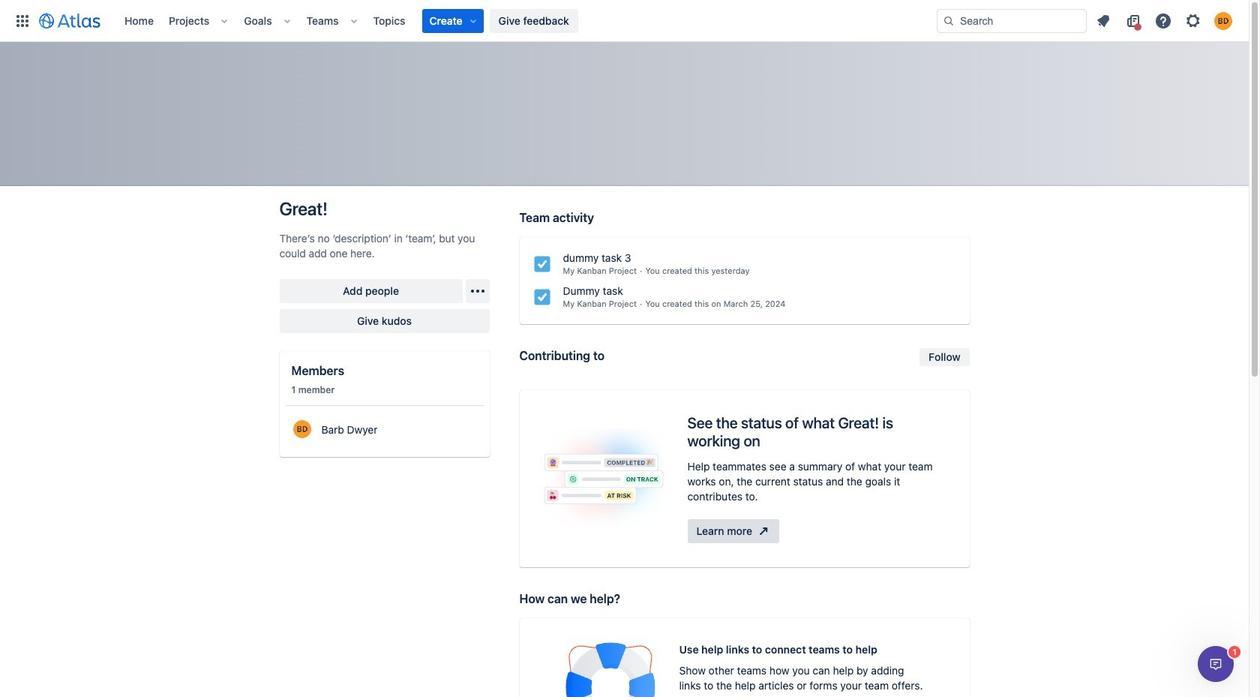 Task type: vqa. For each thing, say whether or not it's contained in the screenshot.
FILTER BY TITLE Field on the top
no



Task type: describe. For each thing, give the bounding box(es) containing it.
Search field
[[937, 9, 1087, 33]]

switch to... image
[[14, 12, 32, 30]]

account image
[[1215, 12, 1233, 30]]

actions image
[[469, 282, 487, 300]]

top element
[[9, 0, 937, 42]]

settings image
[[1185, 12, 1203, 30]]



Task type: locate. For each thing, give the bounding box(es) containing it.
None search field
[[937, 9, 1087, 33]]

banner
[[0, 0, 1250, 42]]

dialog
[[1198, 646, 1234, 682]]

help image
[[1155, 12, 1173, 30]]

search image
[[943, 15, 955, 27]]

notifications image
[[1095, 12, 1113, 30]]



